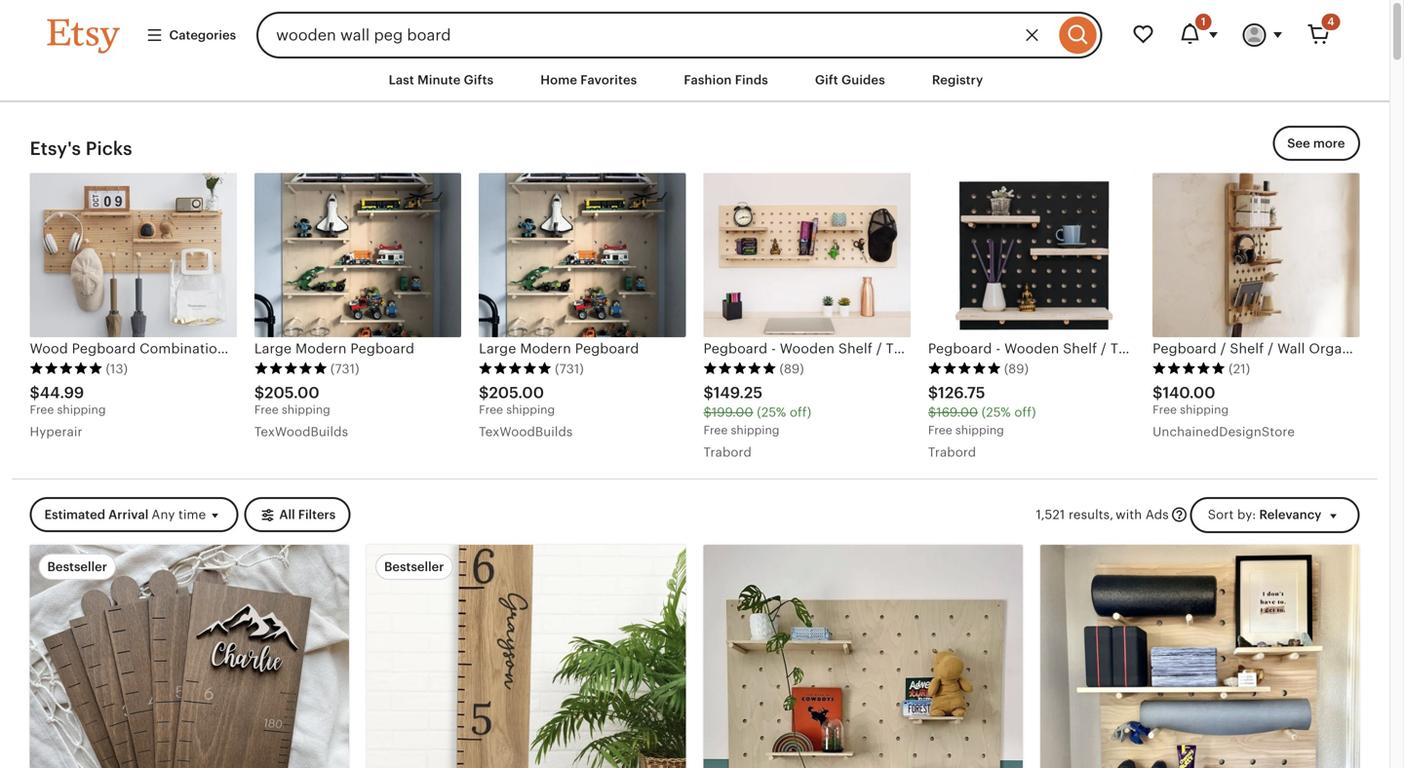 Task type: describe. For each thing, give the bounding box(es) containing it.
1 (731) from the left
[[330, 362, 359, 376]]

categories
[[169, 28, 236, 42]]

finds
[[735, 73, 768, 87]]

169.00
[[936, 405, 978, 420]]

free for the wood pegboard combination wall organizer kit, wooden display panel kits 2 pieces pegboards and 15 accessories 'image'
[[30, 403, 54, 416]]

(21)
[[1229, 362, 1250, 376]]

pegboard / shelf / wall organizer / large pegboard / wall shelving unit image
[[1153, 173, 1360, 337]]

1 texwoodbuilds from the left
[[254, 425, 348, 439]]

1 large modern pegboard image from the left
[[254, 173, 461, 337]]

shipping for 2nd large modern pegboard image from right's 5 out of 5 stars image
[[282, 403, 330, 416]]

5 out of 5 stars image for the wood pegboard combination wall organizer kit, wooden display panel kits 2 pieces pegboards and 15 accessories 'image'
[[30, 362, 103, 375]]

5 out of 5 stars image for pegboard / shelf / wall organizer / large pegboard / wall shelving unit image
[[1153, 362, 1226, 375]]

off) for 149.25
[[790, 405, 811, 420]]

home favorites link
[[526, 62, 652, 98]]

last minute gifts
[[389, 73, 494, 87]]

$ 126.75 $ 169.00 (25% off) free shipping trabord
[[928, 384, 1036, 460]]

2 texwoodbuilds from the left
[[479, 425, 573, 439]]

1,521 results,
[[1036, 507, 1114, 522]]

minute
[[417, 73, 461, 87]]

free inside $ 149.25 $ 199.00 (25% off) free shipping trabord
[[704, 424, 728, 437]]

1 button
[[1167, 12, 1231, 59]]

time
[[178, 508, 206, 522]]

registry
[[932, 73, 983, 87]]

any
[[152, 508, 175, 522]]

pegboard for 2nd large modern pegboard image from right's 5 out of 5 stars image
[[350, 341, 415, 356]]

1
[[1201, 16, 1206, 28]]

with ads
[[1116, 507, 1169, 522]]

126.75
[[938, 384, 985, 402]]

fashion
[[684, 73, 732, 87]]

see
[[1287, 136, 1310, 151]]

(25% for 149.25
[[757, 405, 786, 420]]

shipping for 5 out of 5 stars image associated with pegboard / shelf / wall organizer / large pegboard / wall shelving unit image
[[1180, 403, 1229, 416]]

$ inside $ 44.99 free shipping hyperair
[[30, 384, 40, 402]]

5 out of 5 stars image for "pegboard - wooden shelf / the wall organizer rectangle birch, plywood, peg board, regal, shelf with pegs, peg rack" image at the right top of the page
[[704, 362, 777, 375]]

pegboard - wooden shelf / the wall organizer rectangle birch, plywood, peg board, regal, shelf with pegs, peg rack image
[[704, 173, 911, 337]]

hickory growth chart ruler 3d, wooden measuring stick for kids, giant wall ruler, height board with black numbers & notches image
[[367, 545, 686, 768]]

home
[[540, 73, 577, 87]]

sort
[[1208, 507, 1234, 522]]

5 out of 5 stars image for 2nd large modern pegboard image from right
[[254, 362, 327, 375]]

gifts
[[464, 73, 494, 87]]

more
[[1313, 136, 1345, 151]]

1 205.00 from the left
[[264, 384, 320, 402]]

arrival
[[108, 508, 148, 522]]

5 out of 5 stars image for first large modern pegboard image from right
[[479, 362, 552, 375]]

off) for 126.75
[[1014, 405, 1036, 420]]

$ 44.99 free shipping hyperair
[[30, 384, 106, 439]]

trabord for 149.25
[[704, 445, 752, 460]]

picks
[[86, 138, 132, 159]]

(13)
[[106, 362, 128, 376]]

2 (731) from the left
[[555, 362, 584, 376]]

Search for anything text field
[[257, 12, 1055, 59]]

favorites
[[580, 73, 637, 87]]

etsy's
[[30, 138, 81, 159]]

2 large from the left
[[479, 341, 516, 356]]

(89) for 126.75
[[1004, 362, 1029, 376]]

categories banner
[[12, 0, 1377, 59]]

2 bestseller link from the left
[[367, 545, 686, 768]]

all filters
[[279, 508, 336, 522]]

2 $ 205.00 free shipping texwoodbuilds from the left
[[479, 384, 573, 439]]

shipping inside $ 149.25 $ 199.00 (25% off) free shipping trabord
[[731, 424, 780, 437]]

(25% for 126.75
[[982, 405, 1011, 420]]



Task type: vqa. For each thing, say whether or not it's contained in the screenshot.
'(25%' inside the The $ 126.75 $ 169.00 (25% Off) Free Shipping Trabord
yes



Task type: locate. For each thing, give the bounding box(es) containing it.
1 horizontal spatial bestseller link
[[367, 545, 686, 768]]

1 horizontal spatial texwoodbuilds
[[479, 425, 573, 439]]

estimated arrival any time
[[44, 508, 206, 522]]

0 horizontal spatial modern
[[295, 341, 347, 356]]

trabord down 169.00
[[928, 445, 976, 460]]

$
[[30, 384, 40, 402], [254, 384, 264, 402], [479, 384, 489, 402], [704, 384, 714, 402], [928, 384, 938, 402], [1153, 384, 1163, 402], [704, 405, 712, 420], [928, 405, 936, 420]]

estimated
[[44, 508, 105, 522]]

shipping inside $ 126.75 $ 169.00 (25% off) free shipping trabord
[[955, 424, 1004, 437]]

none search field inside categories banner
[[257, 12, 1102, 59]]

0 horizontal spatial trabord
[[704, 445, 752, 460]]

unchaineddesignstore
[[1153, 425, 1295, 439]]

1 trabord from the left
[[704, 445, 752, 460]]

4 5 out of 5 stars image from the left
[[704, 362, 777, 375]]

free inside $ 44.99 free shipping hyperair
[[30, 403, 54, 416]]

1 horizontal spatial large
[[479, 341, 516, 356]]

see more
[[1287, 136, 1345, 151]]

(731)
[[330, 362, 359, 376], [555, 362, 584, 376]]

free for 2nd large modern pegboard image from right
[[254, 403, 279, 416]]

large
[[254, 341, 292, 356], [479, 341, 516, 356]]

pegboard
[[350, 341, 415, 356], [575, 341, 639, 356]]

1 horizontal spatial pegboard
[[575, 341, 639, 356]]

free inside $ 140.00 free shipping unchaineddesignstore
[[1153, 403, 1177, 416]]

None search field
[[257, 12, 1102, 59]]

140.00
[[1163, 384, 1216, 402]]

modern
[[295, 341, 347, 356], [520, 341, 571, 356]]

shipping
[[57, 403, 106, 416], [282, 403, 330, 416], [506, 403, 555, 416], [1180, 403, 1229, 416], [731, 424, 780, 437], [955, 424, 1004, 437]]

0 horizontal spatial bestseller
[[47, 560, 107, 574]]

2 205.00 from the left
[[489, 384, 544, 402]]

last
[[389, 73, 414, 87]]

$ inside $ 140.00 free shipping unchaineddesignstore
[[1153, 384, 1163, 402]]

off)
[[790, 405, 811, 420], [1014, 405, 1036, 420]]

gift guides link
[[800, 62, 900, 98]]

1 horizontal spatial large modern pegboard image
[[479, 173, 686, 337]]

shipping inside $ 140.00 free shipping unchaineddesignstore
[[1180, 403, 1229, 416]]

0 horizontal spatial (731)
[[330, 362, 359, 376]]

shipping inside $ 44.99 free shipping hyperair
[[57, 403, 106, 416]]

fashion finds
[[684, 73, 768, 87]]

relevancy
[[1259, 507, 1322, 522]]

2 off) from the left
[[1014, 405, 1036, 420]]

2 (25% from the left
[[982, 405, 1011, 420]]

1 horizontal spatial large modern pegboard
[[479, 341, 639, 356]]

1 large from the left
[[254, 341, 292, 356]]

1 modern from the left
[[295, 341, 347, 356]]

filters
[[298, 508, 336, 522]]

2 pegboard from the left
[[575, 341, 639, 356]]

(25% inside $ 149.25 $ 199.00 (25% off) free shipping trabord
[[757, 405, 786, 420]]

(25% down 149.25
[[757, 405, 786, 420]]

trabord inside $ 149.25 $ 199.00 (25% off) free shipping trabord
[[704, 445, 752, 460]]

fashion finds link
[[669, 62, 783, 98]]

0 horizontal spatial (25%
[[757, 405, 786, 420]]

5 out of 5 stars image for pegboard - wooden shelf / the wall organizer square birch, plywood, peg board, shelf with pegs image
[[928, 362, 1001, 375]]

gift guides
[[815, 73, 885, 87]]

$ 140.00 free shipping unchaineddesignstore
[[1153, 384, 1295, 439]]

1 (25% from the left
[[757, 405, 786, 420]]

0 horizontal spatial bestseller link
[[30, 545, 349, 768]]

wooden  growth chart wooden nursery decor baby shower gif wood height chart personalized growth chart image
[[30, 545, 349, 768]]

1 5 out of 5 stars image from the left
[[30, 362, 103, 375]]

44.99
[[40, 384, 84, 402]]

last minute gifts link
[[374, 62, 508, 98]]

etsy's picks
[[30, 138, 132, 159]]

gift
[[815, 73, 838, 87]]

(89) up $ 149.25 $ 199.00 (25% off) free shipping trabord
[[780, 362, 804, 376]]

1 horizontal spatial modern
[[520, 341, 571, 356]]

0 horizontal spatial large modern pegboard
[[254, 341, 415, 356]]

off) inside $ 126.75 $ 169.00 (25% off) free shipping trabord
[[1014, 405, 1036, 420]]

1 horizontal spatial $ 205.00 free shipping texwoodbuilds
[[479, 384, 573, 439]]

ads
[[1146, 507, 1169, 522]]

sort by: relevancy
[[1208, 507, 1322, 522]]

1 horizontal spatial 205.00
[[489, 384, 544, 402]]

modern wood pegboard shelf: large rectangle 36" x 48" / minimalist shelving / trendy wall shelf / wooden wall shelf image
[[1040, 545, 1360, 768]]

trabord for 126.75
[[928, 445, 976, 460]]

all
[[279, 508, 295, 522]]

0 horizontal spatial 205.00
[[264, 384, 320, 402]]

2 (89) from the left
[[1004, 362, 1029, 376]]

1 horizontal spatial off)
[[1014, 405, 1036, 420]]

1 large modern pegboard from the left
[[254, 341, 415, 356]]

wood pegboard combination wall organizer kit, wooden display panel kits 2 pieces pegboards and 15 accessories image
[[30, 173, 237, 337]]

off) inside $ 149.25 $ 199.00 (25% off) free shipping trabord
[[790, 405, 811, 420]]

1 bestseller link from the left
[[30, 545, 349, 768]]

trabord
[[704, 445, 752, 460], [928, 445, 976, 460]]

free
[[30, 403, 54, 416], [254, 403, 279, 416], [479, 403, 503, 416], [1153, 403, 1177, 416], [704, 424, 728, 437], [928, 424, 952, 437]]

3 5 out of 5 stars image from the left
[[479, 362, 552, 375]]

$ 149.25 $ 199.00 (25% off) free shipping trabord
[[704, 384, 811, 460]]

(25%
[[757, 405, 786, 420], [982, 405, 1011, 420]]

(89) up $ 126.75 $ 169.00 (25% off) free shipping trabord at the right bottom of page
[[1004, 362, 1029, 376]]

1 horizontal spatial (89)
[[1004, 362, 1029, 376]]

hyperair
[[30, 425, 83, 439]]

2 large modern pegboard from the left
[[479, 341, 639, 356]]

1,521
[[1036, 507, 1065, 522]]

(25% inside $ 126.75 $ 169.00 (25% off) free shipping trabord
[[982, 405, 1011, 420]]

menu bar containing last minute gifts
[[12, 59, 1377, 103]]

categories button
[[131, 17, 251, 53]]

texwoodbuilds
[[254, 425, 348, 439], [479, 425, 573, 439]]

2 modern from the left
[[520, 341, 571, 356]]

(89) for 149.25
[[780, 362, 804, 376]]

1 horizontal spatial bestseller
[[384, 560, 444, 574]]

199.00
[[712, 405, 753, 420]]

1 horizontal spatial (25%
[[982, 405, 1011, 420]]

1 off) from the left
[[790, 405, 811, 420]]

(25% right 169.00
[[982, 405, 1011, 420]]

1 bestseller from the left
[[47, 560, 107, 574]]

6 5 out of 5 stars image from the left
[[1153, 362, 1226, 375]]

1 horizontal spatial trabord
[[928, 445, 976, 460]]

0 horizontal spatial $ 205.00 free shipping texwoodbuilds
[[254, 384, 348, 439]]

4 link
[[1295, 12, 1342, 59]]

5 5 out of 5 stars image from the left
[[928, 362, 1001, 375]]

menu bar
[[12, 59, 1377, 103]]

large modern pegboard
[[254, 341, 415, 356], [479, 341, 639, 356]]

4
[[1328, 16, 1334, 28]]

0 horizontal spatial large
[[254, 341, 292, 356]]

see more button
[[1273, 126, 1360, 161]]

trabord inside $ 126.75 $ 169.00 (25% off) free shipping trabord
[[928, 445, 976, 460]]

shipping for 5 out of 5 stars image for the wood pegboard combination wall organizer kit, wooden display panel kits 2 pieces pegboards and 15 accessories 'image'
[[57, 403, 106, 416]]

trabord down 199.00
[[704, 445, 752, 460]]

registry link
[[917, 62, 998, 98]]

free for pegboard / shelf / wall organizer / large pegboard / wall shelving unit image
[[1153, 403, 1177, 416]]

by:
[[1237, 507, 1256, 522]]

$ 205.00 free shipping texwoodbuilds
[[254, 384, 348, 439], [479, 384, 573, 439]]

product video element
[[367, 545, 686, 768]]

0 horizontal spatial large modern pegboard image
[[254, 173, 461, 337]]

results,
[[1069, 507, 1114, 522]]

large modern pegboard image
[[254, 173, 461, 337], [479, 173, 686, 337]]

guides
[[842, 73, 885, 87]]

pegboard - wooden shelf / the wall organizer square birch, plywood, peg board, shelf with pegs image
[[928, 173, 1135, 337]]

1 pegboard from the left
[[350, 341, 415, 356]]

free inside $ 126.75 $ 169.00 (25% off) free shipping trabord
[[928, 424, 952, 437]]

bestseller link
[[30, 545, 349, 768], [367, 545, 686, 768]]

2 large modern pegboard image from the left
[[479, 173, 686, 337]]

1 horizontal spatial (731)
[[555, 362, 584, 376]]

0 horizontal spatial off)
[[790, 405, 811, 420]]

all filters button
[[244, 498, 350, 533]]

shipping for first large modern pegboard image from right's 5 out of 5 stars image
[[506, 403, 555, 416]]

1 (89) from the left
[[780, 362, 804, 376]]

off) right 199.00
[[790, 405, 811, 420]]

0 horizontal spatial (89)
[[780, 362, 804, 376]]

(89)
[[780, 362, 804, 376], [1004, 362, 1029, 376]]

pegboard for first large modern pegboard image from right's 5 out of 5 stars image
[[575, 341, 639, 356]]

2 bestseller from the left
[[384, 560, 444, 574]]

2 5 out of 5 stars image from the left
[[254, 362, 327, 375]]

0 horizontal spatial pegboard
[[350, 341, 415, 356]]

205.00
[[264, 384, 320, 402], [489, 384, 544, 402]]

off) right 169.00
[[1014, 405, 1036, 420]]

149.25
[[714, 384, 763, 402]]

with
[[1116, 507, 1142, 522]]

5 out of 5 stars image
[[30, 362, 103, 375], [254, 362, 327, 375], [479, 362, 552, 375], [704, 362, 777, 375], [928, 362, 1001, 375], [1153, 362, 1226, 375]]

see more link
[[1273, 126, 1360, 161]]

free for first large modern pegboard image from right
[[479, 403, 503, 416]]

2 trabord from the left
[[928, 445, 976, 460]]

bestseller
[[47, 560, 107, 574], [384, 560, 444, 574]]

modern large wall hanging pegboard with diamond scatter pattern image
[[704, 545, 1023, 768]]

0 horizontal spatial texwoodbuilds
[[254, 425, 348, 439]]

1 $ 205.00 free shipping texwoodbuilds from the left
[[254, 384, 348, 439]]

home favorites
[[540, 73, 637, 87]]



